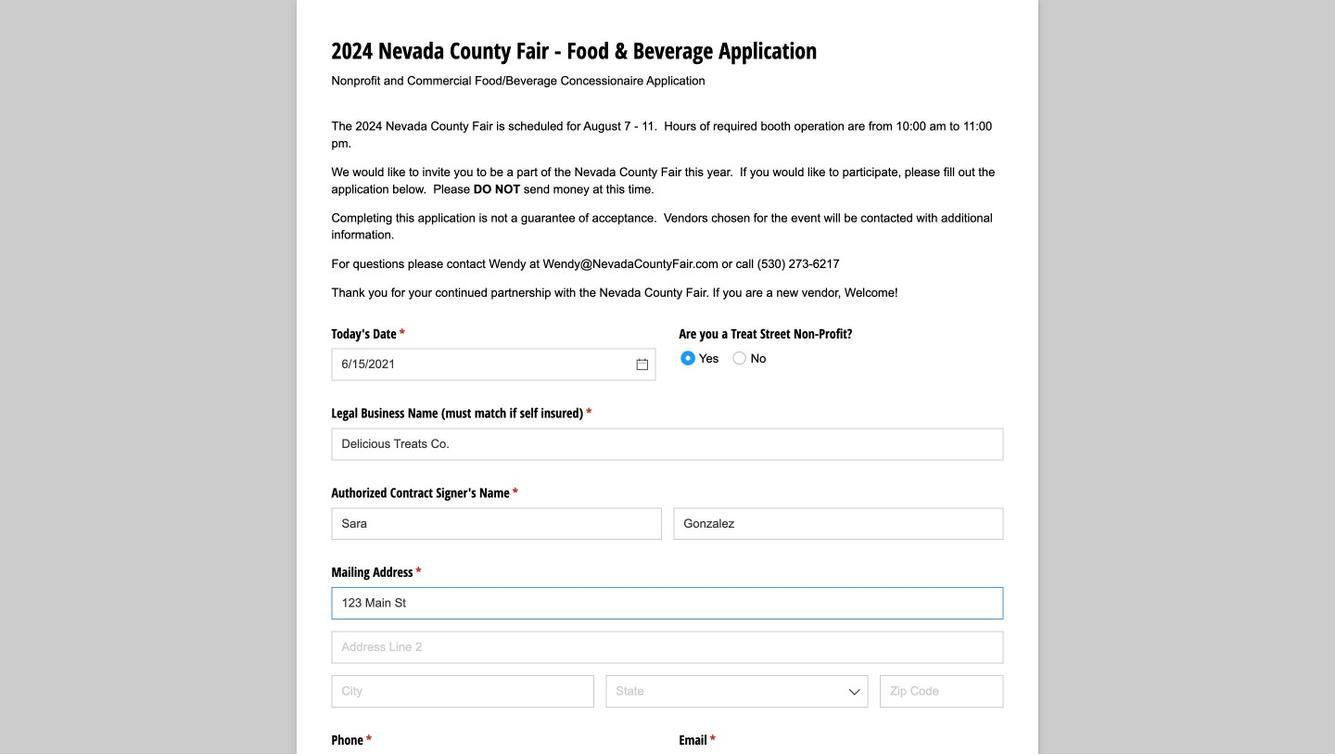 Task type: vqa. For each thing, say whether or not it's contained in the screenshot.
TEXT FIELD
yes



Task type: describe. For each thing, give the bounding box(es) containing it.
State text field
[[606, 675, 869, 707]]

Address Line 1 text field
[[332, 587, 1004, 620]]

Last text field
[[674, 508, 1004, 540]]



Task type: locate. For each thing, give the bounding box(es) containing it.
Zip Code text field
[[880, 675, 1004, 707]]

City text field
[[332, 675, 594, 707]]

None text field
[[332, 348, 656, 381], [332, 428, 1004, 460], [332, 348, 656, 381], [332, 428, 1004, 460]]

Address Line 2 text field
[[332, 631, 1004, 663]]

None radio
[[675, 344, 731, 372]]

First text field
[[332, 508, 662, 540]]

None radio
[[727, 344, 766, 372]]



